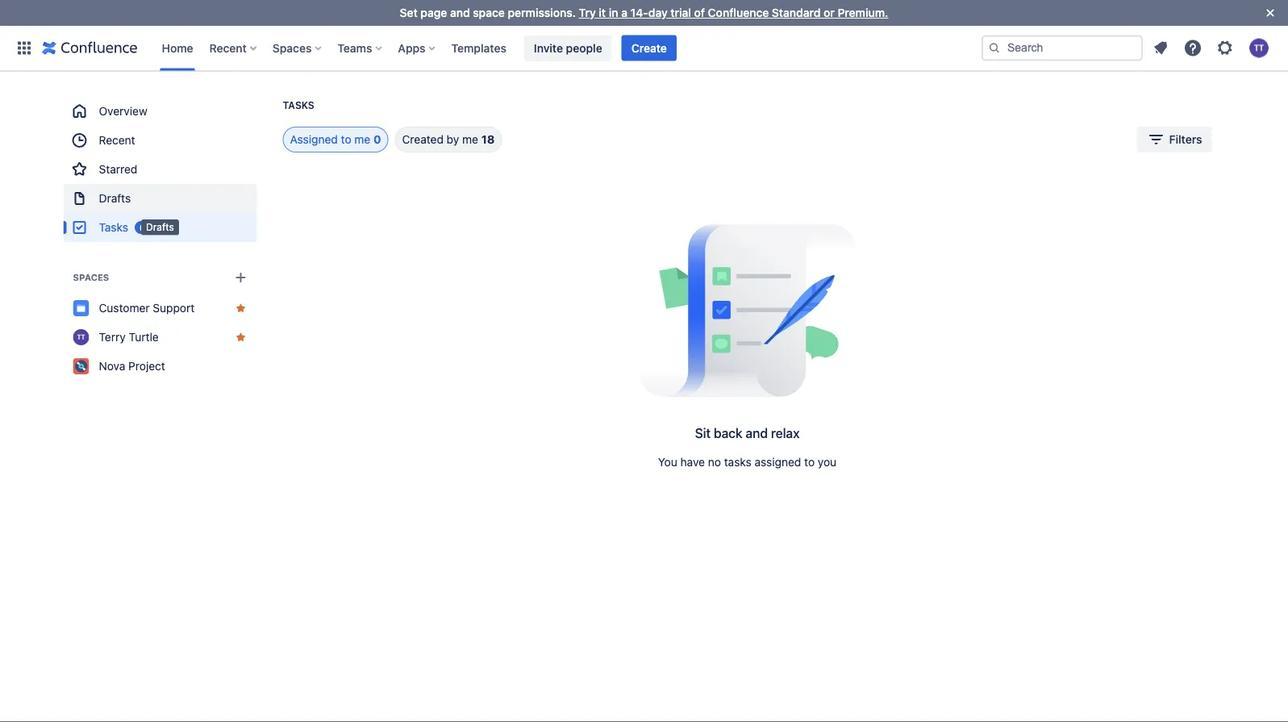 Task type: describe. For each thing, give the bounding box(es) containing it.
people
[[566, 41, 602, 54]]

home link
[[157, 35, 198, 61]]

nova
[[99, 359, 125, 373]]

try it in a 14-day trial of confluence standard or premium. link
[[579, 6, 889, 19]]

and for back
[[746, 426, 768, 441]]

overview link
[[63, 97, 257, 126]]

templates
[[451, 41, 507, 54]]

tasks
[[724, 455, 752, 469]]

starred
[[99, 163, 137, 176]]

home
[[162, 41, 193, 54]]

drafts link
[[63, 184, 257, 213]]

unstar this space image
[[234, 331, 247, 344]]

assigned
[[290, 133, 338, 146]]

it
[[599, 6, 606, 19]]

0 horizontal spatial 0
[[140, 222, 146, 233]]

templates link
[[447, 35, 511, 61]]

recent inside "link"
[[99, 134, 135, 147]]

created
[[402, 133, 444, 146]]

create a space image
[[231, 268, 251, 287]]

apps
[[398, 41, 426, 54]]

unstar this space image
[[234, 302, 247, 315]]

set page and space permissions. try it in a 14-day trial of confluence standard or premium.
[[400, 6, 889, 19]]

invite
[[534, 41, 563, 54]]

relax
[[771, 426, 800, 441]]

standard
[[772, 6, 821, 19]]

turtle
[[129, 330, 159, 344]]

tab list containing assigned to me
[[263, 127, 502, 152]]

day
[[649, 6, 668, 19]]

overview
[[99, 104, 147, 118]]

invite people button
[[524, 35, 612, 61]]

support
[[153, 301, 195, 315]]

drafts inside group
[[99, 192, 131, 205]]

in
[[609, 6, 618, 19]]

notification icon image
[[1151, 38, 1171, 58]]

terry turtle
[[99, 330, 159, 344]]

sit
[[695, 426, 711, 441]]

starred link
[[63, 155, 257, 184]]

0 vertical spatial 0
[[374, 133, 381, 146]]

search image
[[988, 42, 1001, 54]]

recent link
[[63, 126, 257, 155]]

spaces button
[[268, 35, 328, 61]]

customer support
[[99, 301, 195, 315]]

teams button
[[333, 35, 388, 61]]

me for to
[[355, 133, 371, 146]]

group containing overview
[[63, 97, 257, 242]]

filters button
[[1137, 127, 1212, 152]]

apps button
[[393, 35, 442, 61]]

you
[[658, 455, 678, 469]]

space
[[473, 6, 505, 19]]

back
[[714, 426, 743, 441]]

trial
[[671, 6, 691, 19]]

terry turtle link
[[63, 323, 257, 352]]

nova project link
[[63, 352, 257, 381]]

0 vertical spatial tasks
[[283, 100, 314, 111]]

Search field
[[982, 35, 1143, 61]]

terry
[[99, 330, 126, 344]]

invite people
[[534, 41, 602, 54]]

global element
[[10, 25, 979, 71]]

premium.
[[838, 6, 889, 19]]

by
[[447, 133, 459, 146]]

spaces inside "popup button"
[[273, 41, 312, 54]]

me for by
[[462, 133, 478, 146]]

customer support link
[[63, 294, 257, 323]]

assigned to me 0
[[290, 133, 381, 146]]

project
[[128, 359, 165, 373]]

of
[[694, 6, 705, 19]]



Task type: locate. For each thing, give the bounding box(es) containing it.
set
[[400, 6, 418, 19]]

filters
[[1170, 133, 1203, 146]]

1 horizontal spatial to
[[805, 455, 815, 469]]

help icon image
[[1184, 38, 1203, 58]]

created by me 18
[[402, 133, 495, 146]]

drafts
[[99, 192, 131, 205], [146, 221, 174, 233]]

1 horizontal spatial spaces
[[273, 41, 312, 54]]

and left "relax" at the right bottom of the page
[[746, 426, 768, 441]]

nova project
[[99, 359, 165, 373]]

spaces right recent popup button
[[273, 41, 312, 54]]

drafts down drafts link
[[146, 221, 174, 233]]

1 horizontal spatial 0
[[374, 133, 381, 146]]

0
[[374, 133, 381, 146], [140, 222, 146, 233]]

me
[[355, 133, 371, 146], [462, 133, 478, 146]]

0 left created
[[374, 133, 381, 146]]

your profile and preferences image
[[1250, 38, 1269, 58]]

0 horizontal spatial and
[[450, 6, 470, 19]]

recent button
[[205, 35, 263, 61]]

0 vertical spatial recent
[[209, 41, 247, 54]]

1 vertical spatial 0
[[140, 222, 146, 233]]

teams
[[338, 41, 372, 54]]

assigned
[[755, 455, 801, 469]]

me right 'by'
[[462, 133, 478, 146]]

me right assigned
[[355, 133, 371, 146]]

0 vertical spatial drafts
[[99, 192, 131, 205]]

recent right home
[[209, 41, 247, 54]]

0 horizontal spatial to
[[341, 133, 351, 146]]

sit back and relax
[[695, 426, 800, 441]]

to right assigned
[[341, 133, 351, 146]]

drafts down starred
[[99, 192, 131, 205]]

1 vertical spatial tasks
[[99, 221, 128, 234]]

page
[[421, 6, 447, 19]]

and right page at the top left of page
[[450, 6, 470, 19]]

banner
[[0, 25, 1289, 71]]

to left you
[[805, 455, 815, 469]]

1 horizontal spatial me
[[462, 133, 478, 146]]

create
[[632, 41, 667, 54]]

permissions.
[[508, 6, 576, 19]]

0 horizontal spatial me
[[355, 133, 371, 146]]

and for page
[[450, 6, 470, 19]]

settings icon image
[[1216, 38, 1235, 58]]

0 vertical spatial spaces
[[273, 41, 312, 54]]

to
[[341, 133, 351, 146], [805, 455, 815, 469]]

confluence
[[708, 6, 769, 19]]

0 vertical spatial to
[[341, 133, 351, 146]]

1 horizontal spatial drafts
[[146, 221, 174, 233]]

14-
[[631, 6, 649, 19]]

1 horizontal spatial tasks
[[283, 100, 314, 111]]

1 vertical spatial recent
[[99, 134, 135, 147]]

close image
[[1261, 3, 1280, 23]]

0 horizontal spatial spaces
[[73, 272, 109, 283]]

customer
[[99, 301, 150, 315]]

tasks up assigned
[[283, 100, 314, 111]]

or
[[824, 6, 835, 19]]

try
[[579, 6, 596, 19]]

0 horizontal spatial recent
[[99, 134, 135, 147]]

0 down drafts link
[[140, 222, 146, 233]]

create link
[[622, 35, 677, 61]]

spaces up customer in the top of the page
[[73, 272, 109, 283]]

1 me from the left
[[355, 133, 371, 146]]

1 vertical spatial spaces
[[73, 272, 109, 283]]

1 horizontal spatial and
[[746, 426, 768, 441]]

0 horizontal spatial tasks
[[99, 221, 128, 234]]

tab list
[[263, 127, 502, 152]]

1 vertical spatial and
[[746, 426, 768, 441]]

18
[[482, 133, 495, 146]]

2 me from the left
[[462, 133, 478, 146]]

recent up starred
[[99, 134, 135, 147]]

group
[[63, 97, 257, 242]]

1 horizontal spatial recent
[[209, 41, 247, 54]]

have
[[681, 455, 705, 469]]

and
[[450, 6, 470, 19], [746, 426, 768, 441]]

tasks
[[283, 100, 314, 111], [99, 221, 128, 234]]

recent inside popup button
[[209, 41, 247, 54]]

0 horizontal spatial drafts
[[99, 192, 131, 205]]

banner containing home
[[0, 25, 1289, 71]]

1 vertical spatial to
[[805, 455, 815, 469]]

you
[[818, 455, 837, 469]]

recent
[[209, 41, 247, 54], [99, 134, 135, 147]]

appswitcher icon image
[[15, 38, 34, 58]]

spaces
[[273, 41, 312, 54], [73, 272, 109, 283]]

a
[[621, 6, 628, 19]]

tasks down drafts link
[[99, 221, 128, 234]]

you have no tasks assigned to you
[[658, 455, 837, 469]]

1 vertical spatial drafts
[[146, 221, 174, 233]]

0 vertical spatial and
[[450, 6, 470, 19]]

no
[[708, 455, 721, 469]]

confluence image
[[42, 38, 138, 58], [42, 38, 138, 58]]



Task type: vqa. For each thing, say whether or not it's contained in the screenshot.
types
no



